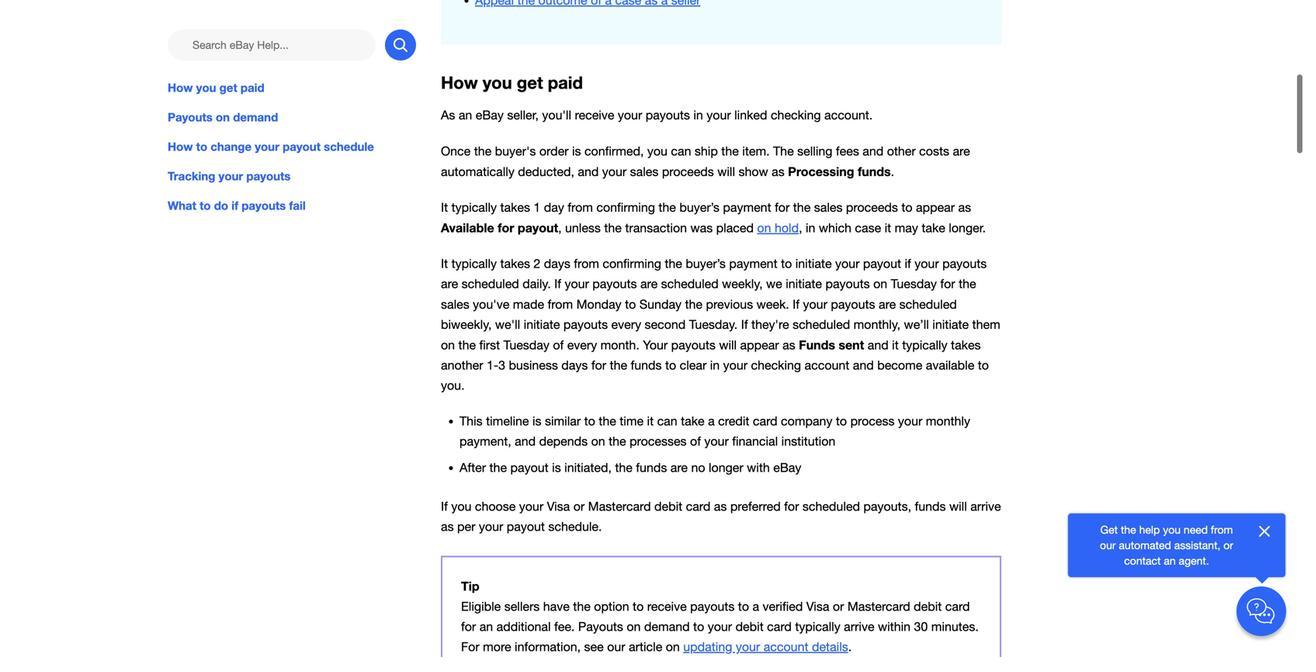 Task type: describe. For each thing, give the bounding box(es) containing it.
0 vertical spatial checking
[[771, 108, 821, 122]]

and it typically takes another 1-3 business days for the funds to clear in your checking account and become available to you.
[[441, 338, 989, 393]]

confirming for daily.
[[603, 257, 661, 271]]

arrive inside 'tip eligible sellers have the option to receive payouts to a verified visa or mastercard debit card for an additional fee. payouts on demand to your debit card typically arrive within 30 minutes. for more information, see our article on'
[[844, 620, 875, 634]]

transaction
[[625, 221, 687, 235]]

take inside it typically takes 1 day from confirming the buyer's payment for the sales proceeds to appear as available for payout , unless the transaction was placed on hold , in which case it may take longer.
[[922, 221, 946, 235]]

payouts,
[[864, 500, 912, 514]]

to right available
[[978, 358, 989, 373]]

on inside the this timeline is similar to the time it can take a credit card company to process your monthly payment, and depends on the processes of your financial institution
[[591, 435, 605, 449]]

may
[[895, 221, 918, 235]]

depends
[[539, 435, 588, 449]]

1 horizontal spatial how you get paid
[[441, 72, 583, 93]]

are up "sunday"
[[640, 277, 658, 291]]

biweekly,
[[441, 317, 492, 332]]

and down confirmed,
[[578, 164, 599, 179]]

card inside if you choose your visa or mastercard debit card as preferred for scheduled payouts, funds will arrive as per your payout schedule.
[[686, 500, 711, 514]]

day
[[544, 200, 564, 215]]

the right unless
[[604, 221, 622, 235]]

your right updating
[[736, 640, 760, 655]]

from for it typically takes 1 day from confirming the buyer's payment for the sales proceeds to appear as available for payout , unless the transaction was placed on hold , in which case it may take longer.
[[568, 200, 593, 215]]

account.
[[825, 108, 873, 122]]

your down change
[[219, 169, 243, 183]]

proceeds inside once the buyer's order is confirmed, you can ship the item. the selling fees and other costs are automatically deducted, and your sales proceeds will show as
[[662, 164, 714, 179]]

for up on hold link
[[775, 200, 790, 215]]

payment,
[[460, 435, 511, 449]]

typically inside 'tip eligible sellers have the option to receive payouts to a verified visa or mastercard debit card for an additional fee. payouts on demand to your debit card typically arrive within 30 minutes. for more information, see our article on'
[[795, 620, 841, 634]]

payout inside how to change your payout schedule 'link'
[[283, 140, 321, 154]]

if down previous
[[741, 317, 748, 332]]

selling
[[797, 144, 833, 158]]

change
[[211, 140, 252, 154]]

card inside the this timeline is similar to the time it can take a credit card company to process your monthly payment, and depends on the processes of your financial institution
[[753, 414, 778, 429]]

initiate down 'made'
[[524, 317, 560, 332]]

have
[[543, 600, 570, 614]]

your down "credit"
[[704, 435, 729, 449]]

typically inside 'and it typically takes another 1-3 business days for the funds to clear in your checking account and become available to you.'
[[902, 338, 948, 352]]

on inside it typically takes 1 day from confirming the buyer's payment for the sales proceeds to appear as available for payout , unless the transaction was placed on hold , in which case it may take longer.
[[757, 221, 771, 235]]

sunday
[[640, 297, 682, 312]]

do
[[214, 199, 228, 213]]

minutes.
[[931, 620, 979, 634]]

we'll
[[904, 317, 929, 332]]

appear inside it typically takes 1 day from confirming the buyer's payment for the sales proceeds to appear as available for payout , unless the transaction was placed on hold , in which case it may take longer.
[[916, 200, 955, 215]]

will inside it typically takes 2 days from confirming the buyer's payment to initiate your payout if your payouts are scheduled daily. if your payouts are scheduled weekly, we initiate payouts on tuesday for the sales you've made from monday to sunday the previous week. if your payouts are scheduled biweekly, we'll initiate payouts every second tuesday. if they're scheduled monthly, we'll initiate them on the first tuesday of every month. your payouts will appear as
[[719, 338, 737, 352]]

what to do if payouts fail
[[168, 199, 306, 213]]

assistant,
[[1174, 539, 1221, 552]]

are up monthly,
[[879, 297, 896, 312]]

it inside 'and it typically takes another 1-3 business days for the funds to clear in your checking account and become available to you.'
[[892, 338, 899, 352]]

for right available
[[498, 221, 514, 235]]

1 horizontal spatial every
[[611, 317, 641, 332]]

tuesday.
[[689, 317, 738, 332]]

the up transaction
[[659, 200, 676, 215]]

a for this
[[708, 414, 715, 429]]

eligible
[[461, 600, 501, 614]]

get the help you need from our automated assistant, or contact an agent.
[[1100, 524, 1234, 568]]

updating your account details .
[[683, 640, 852, 655]]

of inside it typically takes 2 days from confirming the buyer's payment to initiate your payout if your payouts are scheduled daily. if your payouts are scheduled weekly, we initiate payouts on tuesday for the sales you've made from monday to sunday the previous week. if your payouts are scheduled biweekly, we'll initiate payouts every second tuesday. if they're scheduled monthly, we'll initiate them on the first tuesday of every month. your payouts will appear as
[[553, 338, 564, 352]]

0 horizontal spatial receive
[[575, 108, 614, 122]]

are left no
[[671, 461, 688, 475]]

and down sent
[[853, 358, 874, 373]]

the right initiated,
[[615, 461, 633, 475]]

1-
[[487, 358, 499, 373]]

it inside it typically takes 1 day from confirming the buyer's payment for the sales proceeds to appear as available for payout , unless the transaction was placed on hold , in which case it may take longer.
[[885, 221, 891, 235]]

previous
[[706, 297, 753, 312]]

ship
[[695, 144, 718, 158]]

how for how you get paid link
[[168, 81, 193, 95]]

once
[[441, 144, 471, 158]]

card up minutes. at the right of the page
[[945, 600, 970, 614]]

as an ebay seller, you'll receive your payouts in your linked checking account.
[[441, 108, 873, 122]]

1 vertical spatial every
[[567, 338, 597, 352]]

0 horizontal spatial .
[[848, 640, 852, 655]]

need
[[1184, 524, 1208, 536]]

and right fees
[[863, 144, 884, 158]]

processing funds .
[[788, 164, 894, 179]]

0 horizontal spatial an
[[459, 108, 472, 122]]

monthly
[[926, 414, 970, 429]]

as left preferred
[[714, 500, 727, 514]]

0 horizontal spatial paid
[[241, 81, 265, 95]]

processing
[[788, 164, 854, 179]]

you up payouts on demand
[[196, 81, 216, 95]]

if right daily.
[[554, 277, 561, 291]]

checking inside 'and it typically takes another 1-3 business days for the funds to clear in your checking account and become available to you.'
[[751, 358, 801, 373]]

option
[[594, 600, 629, 614]]

3
[[499, 358, 505, 373]]

company
[[781, 414, 833, 429]]

your inside 'tip eligible sellers have the option to receive payouts to a verified visa or mastercard debit card for an additional fee. payouts on demand to your debit card typically arrive within 30 minutes. for more information, see our article on'
[[708, 620, 732, 634]]

the down transaction
[[665, 257, 682, 271]]

the right ship
[[721, 144, 739, 158]]

other
[[887, 144, 916, 158]]

linked
[[735, 108, 767, 122]]

to up we
[[781, 257, 792, 271]]

payouts inside 'tip eligible sellers have the option to receive payouts to a verified visa or mastercard debit card for an additional fee. payouts on demand to your debit card typically arrive within 30 minutes. for more information, see our article on'
[[578, 620, 623, 634]]

the inside get the help you need from our automated assistant, or contact an agent.
[[1121, 524, 1136, 536]]

to left process
[[836, 414, 847, 429]]

get inside how you get paid link
[[219, 81, 237, 95]]

scheduled up "sunday"
[[661, 277, 719, 291]]

the right after
[[490, 461, 507, 475]]

tracking your payouts link
[[168, 168, 416, 185]]

this
[[460, 414, 483, 429]]

initiate right we
[[786, 277, 822, 291]]

as left per
[[441, 520, 454, 534]]

on up change
[[216, 110, 230, 124]]

how to change your payout schedule
[[168, 140, 374, 154]]

typically inside it typically takes 1 day from confirming the buyer's payment for the sales proceeds to appear as available for payout , unless the transaction was placed on hold , in which case it may take longer.
[[452, 200, 497, 215]]

1 vertical spatial account
[[764, 640, 809, 655]]

longer.
[[949, 221, 986, 235]]

the left time
[[599, 414, 616, 429]]

verified
[[763, 600, 803, 614]]

tracking your payouts
[[168, 169, 291, 183]]

your right process
[[898, 414, 923, 429]]

on right article
[[666, 640, 680, 655]]

contact
[[1124, 555, 1161, 568]]

2
[[534, 257, 541, 271]]

days inside it typically takes 2 days from confirming the buyer's payment to initiate your payout if your payouts are scheduled daily. if your payouts are scheduled weekly, we initiate payouts on tuesday for the sales you've made from monday to sunday the previous week. if your payouts are scheduled biweekly, we'll initiate payouts every second tuesday. if they're scheduled monthly, we'll initiate them on the first tuesday of every month. your payouts will appear as
[[544, 257, 571, 271]]

you up seller,
[[483, 72, 512, 93]]

from for get the help you need from our automated assistant, or contact an agent.
[[1211, 524, 1233, 536]]

for
[[461, 640, 480, 655]]

1 horizontal spatial get
[[517, 72, 543, 93]]

it typically takes 1 day from confirming the buyer's payment for the sales proceeds to appear as available for payout , unless the transaction was placed on hold , in which case it may take longer.
[[441, 200, 986, 235]]

your down may
[[915, 257, 939, 271]]

how for how to change your payout schedule 'link'
[[168, 140, 193, 154]]

on up monthly,
[[874, 277, 888, 291]]

on hold link
[[757, 221, 799, 235]]

your up funds
[[803, 297, 828, 312]]

we
[[766, 277, 782, 291]]

you inside get the help you need from our automated assistant, or contact an agent.
[[1163, 524, 1181, 536]]

or inside get the help you need from our automated assistant, or contact an agent.
[[1224, 539, 1234, 552]]

1 horizontal spatial is
[[552, 461, 561, 475]]

scheduled inside if you choose your visa or mastercard debit card as preferred for scheduled payouts, funds will arrive as per your payout schedule.
[[803, 500, 860, 514]]

after the payout is initiated, the funds are no longer with ebay
[[460, 461, 802, 475]]

initiated,
[[565, 461, 612, 475]]

deducted,
[[518, 164, 574, 179]]

the down biweekly,
[[458, 338, 476, 352]]

your inside once the buyer's order is confirmed, you can ship the item. the selling fees and other costs are automatically deducted, and your sales proceeds will show as
[[602, 164, 627, 179]]

longer
[[709, 461, 744, 475]]

automatically
[[441, 164, 515, 179]]

for inside it typically takes 2 days from confirming the buyer's payment to initiate your payout if your payouts are scheduled daily. if your payouts are scheduled weekly, we initiate payouts on tuesday for the sales you've made from monday to sunday the previous week. if your payouts are scheduled biweekly, we'll initiate payouts every second tuesday. if they're scheduled monthly, we'll initiate them on the first tuesday of every month. your payouts will appear as
[[941, 277, 955, 291]]

from down daily.
[[548, 297, 573, 312]]

are up biweekly,
[[441, 277, 458, 291]]

or inside if you choose your visa or mastercard debit card as preferred for scheduled payouts, funds will arrive as per your payout schedule.
[[574, 500, 585, 514]]

takes for scheduled
[[500, 257, 530, 271]]

visa inside if you choose your visa or mastercard debit card as preferred for scheduled payouts, funds will arrive as per your payout schedule.
[[547, 500, 570, 514]]

card down verified
[[767, 620, 792, 634]]

to up updating
[[693, 620, 704, 634]]

order
[[539, 144, 569, 158]]

you inside once the buyer's order is confirmed, you can ship the item. the selling fees and other costs are automatically deducted, and your sales proceeds will show as
[[647, 144, 668, 158]]

get
[[1101, 524, 1118, 536]]

0 horizontal spatial if
[[232, 199, 238, 213]]

payouts on demand link
[[168, 109, 416, 126]]

arrive inside if you choose your visa or mastercard debit card as preferred for scheduled payouts, funds will arrive as per your payout schedule.
[[971, 500, 1001, 514]]

business
[[509, 358, 558, 373]]

you'll
[[542, 108, 571, 122]]

them
[[972, 317, 1001, 332]]

placed
[[716, 221, 754, 235]]

are inside once the buyer's order is confirmed, you can ship the item. the selling fees and other costs are automatically deducted, and your sales proceeds will show as
[[953, 144, 970, 158]]

another
[[441, 358, 483, 373]]

our inside get the help you need from our automated assistant, or contact an agent.
[[1100, 539, 1116, 552]]

your down which
[[835, 257, 860, 271]]

your up monday
[[565, 277, 589, 291]]

your left linked
[[707, 108, 731, 122]]

0 horizontal spatial how you get paid
[[168, 81, 265, 95]]

account inside 'and it typically takes another 1-3 business days for the funds to clear in your checking account and become available to you.'
[[805, 358, 850, 373]]

funds sent
[[799, 338, 864, 352]]

debit inside if you choose your visa or mastercard debit card as preferred for scheduled payouts, funds will arrive as per your payout schedule.
[[655, 500, 683, 514]]

to left the clear on the right of page
[[665, 358, 676, 373]]

1
[[534, 200, 541, 215]]

to inside it typically takes 1 day from confirming the buyer's payment for the sales proceeds to appear as available for payout , unless the transaction was placed on hold , in which case it may take longer.
[[902, 200, 913, 215]]

buyer's for daily.
[[686, 257, 726, 271]]

information,
[[515, 640, 581, 655]]

a for tip
[[753, 600, 759, 614]]

our inside 'tip eligible sellers have the option to receive payouts to a verified visa or mastercard debit card for an additional fee. payouts on demand to your debit card typically arrive within 30 minutes. for more information, see our article on'
[[607, 640, 625, 655]]

your up confirmed,
[[618, 108, 642, 122]]

second
[[645, 317, 686, 332]]

per
[[457, 520, 476, 534]]

on up another
[[441, 338, 455, 352]]

mastercard inside if you choose your visa or mastercard debit card as preferred for scheduled payouts, funds will arrive as per your payout schedule.
[[588, 500, 651, 514]]

choose
[[475, 500, 516, 514]]

time
[[620, 414, 644, 429]]

typically inside it typically takes 2 days from confirming the buyer's payment to initiate your payout if your payouts are scheduled daily. if your payouts are scheduled weekly, we initiate payouts on tuesday for the sales you've made from monday to sunday the previous week. if your payouts are scheduled biweekly, we'll initiate payouts every second tuesday. if they're scheduled monthly, we'll initiate them on the first tuesday of every month. your payouts will appear as
[[452, 257, 497, 271]]

payouts inside 'tip eligible sellers have the option to receive payouts to a verified visa or mastercard debit card for an additional fee. payouts on demand to your debit card typically arrive within 30 minutes. for more information, see our article on'
[[690, 600, 735, 614]]

confirming for payout
[[597, 200, 655, 215]]

can inside the this timeline is similar to the time it can take a credit card company to process your monthly payment, and depends on the processes of your financial institution
[[657, 414, 678, 429]]

payouts on demand
[[168, 110, 278, 124]]

agent.
[[1179, 555, 1209, 568]]

updating
[[683, 640, 732, 655]]

the down time
[[609, 435, 626, 449]]

was
[[691, 221, 713, 235]]

funds inside 'and it typically takes another 1-3 business days for the funds to clear in your checking account and become available to you.'
[[631, 358, 662, 373]]

or inside 'tip eligible sellers have the option to receive payouts to a verified visa or mastercard debit card for an additional fee. payouts on demand to your debit card typically arrive within 30 minutes. for more information, see our article on'
[[833, 600, 844, 614]]

visa inside 'tip eligible sellers have the option to receive payouts to a verified visa or mastercard debit card for an additional fee. payouts on demand to your debit card typically arrive within 30 minutes. for more information, see our article on'
[[807, 600, 830, 614]]

the up the them
[[959, 277, 976, 291]]

they're
[[752, 317, 789, 332]]

processes
[[630, 435, 687, 449]]



Task type: vqa. For each thing, say whether or not it's contained in the screenshot.
leftmost $
no



Task type: locate. For each thing, give the bounding box(es) containing it.
daily.
[[523, 277, 551, 291]]

buyer's inside it typically takes 2 days from confirming the buyer's payment to initiate your payout if your payouts are scheduled daily. if your payouts are scheduled weekly, we initiate payouts on tuesday for the sales you've made from monday to sunday the previous week. if your payouts are scheduled biweekly, we'll initiate payouts every second tuesday. if they're scheduled monthly, we'll initiate them on the first tuesday of every month. your payouts will appear as
[[686, 257, 726, 271]]

for right preferred
[[784, 500, 799, 514]]

1 , from the left
[[558, 221, 562, 235]]

1 horizontal spatial debit
[[736, 620, 764, 634]]

is down "depends"
[[552, 461, 561, 475]]

receive
[[575, 108, 614, 122], [647, 600, 687, 614]]

1 vertical spatial is
[[533, 414, 542, 429]]

available
[[441, 221, 494, 235]]

credit
[[718, 414, 750, 429]]

2 horizontal spatial is
[[572, 144, 581, 158]]

1 vertical spatial visa
[[807, 600, 830, 614]]

, left which
[[799, 221, 802, 235]]

1 it from the top
[[441, 200, 448, 215]]

an left agent.
[[1164, 555, 1176, 568]]

will
[[718, 164, 735, 179], [719, 338, 737, 352], [949, 500, 967, 514]]

0 horizontal spatial of
[[553, 338, 564, 352]]

1 horizontal spatial it
[[885, 221, 891, 235]]

payment for daily.
[[729, 257, 778, 271]]

tuesday up 'business'
[[504, 338, 550, 352]]

your inside 'and it typically takes another 1-3 business days for the funds to clear in your checking account and become available to you.'
[[723, 358, 748, 373]]

takes inside 'and it typically takes another 1-3 business days for the funds to clear in your checking account and become available to you.'
[[951, 338, 981, 352]]

0 vertical spatial arrive
[[971, 500, 1001, 514]]

1 horizontal spatial proceeds
[[846, 200, 898, 215]]

our
[[1100, 539, 1116, 552], [607, 640, 625, 655]]

for up for
[[461, 620, 476, 634]]

the right have
[[573, 600, 591, 614]]

paid
[[548, 72, 583, 93], [241, 81, 265, 95]]

0 vertical spatial buyer's
[[680, 200, 720, 215]]

payment inside it typically takes 1 day from confirming the buyer's payment for the sales proceeds to appear as available for payout , unless the transaction was placed on hold , in which case it may take longer.
[[723, 200, 771, 215]]

0 vertical spatial demand
[[233, 110, 278, 124]]

1 vertical spatial arrive
[[844, 620, 875, 634]]

details
[[812, 640, 848, 655]]

initiate down which
[[796, 257, 832, 271]]

or right assistant,
[[1224, 539, 1234, 552]]

within
[[878, 620, 911, 634]]

1 horizontal spatial of
[[690, 435, 701, 449]]

of up no
[[690, 435, 701, 449]]

and down monthly,
[[868, 338, 889, 352]]

0 vertical spatial debit
[[655, 500, 683, 514]]

the inside 'and it typically takes another 1-3 business days for the funds to clear in your checking account and become available to you.'
[[610, 358, 627, 373]]

1 vertical spatial our
[[607, 640, 625, 655]]

or up details
[[833, 600, 844, 614]]

0 vertical spatial an
[[459, 108, 472, 122]]

scheduled up funds
[[793, 317, 850, 332]]

appear up may
[[916, 200, 955, 215]]

will down tuesday. on the right of the page
[[719, 338, 737, 352]]

schedule.
[[548, 520, 602, 534]]

0 horizontal spatial a
[[708, 414, 715, 429]]

if
[[232, 199, 238, 213], [905, 257, 911, 271]]

an
[[459, 108, 472, 122], [1164, 555, 1176, 568], [480, 620, 493, 634]]

funds right payouts,
[[915, 500, 946, 514]]

case
[[855, 221, 881, 235]]

tracking
[[168, 169, 215, 183]]

payment up placed
[[723, 200, 771, 215]]

0 vertical spatial confirming
[[597, 200, 655, 215]]

0 vertical spatial in
[[694, 108, 703, 122]]

monday
[[577, 297, 622, 312]]

if right week.
[[793, 297, 800, 312]]

as down the
[[772, 164, 785, 179]]

additional
[[497, 620, 551, 634]]

0 vertical spatial if
[[232, 199, 238, 213]]

you
[[483, 72, 512, 93], [196, 81, 216, 95], [647, 144, 668, 158], [451, 500, 472, 514], [1163, 524, 1181, 536]]

it for are
[[441, 257, 448, 271]]

takes inside it typically takes 2 days from confirming the buyer's payment to initiate your payout if your payouts are scheduled daily. if your payouts are scheduled weekly, we initiate payouts on tuesday for the sales you've made from monday to sunday the previous week. if your payouts are scheduled biweekly, we'll initiate payouts every second tuesday. if they're scheduled monthly, we'll initiate them on the first tuesday of every month. your payouts will appear as
[[500, 257, 530, 271]]

and down timeline
[[515, 435, 536, 449]]

0 horizontal spatial every
[[567, 338, 597, 352]]

take inside the this timeline is similar to the time it can take a credit card company to process your monthly payment, and depends on the processes of your financial institution
[[681, 414, 705, 429]]

buyer's
[[495, 144, 536, 158]]

financial
[[732, 435, 778, 449]]

sales inside once the buyer's order is confirmed, you can ship the item. the selling fees and other costs are automatically deducted, and your sales proceeds will show as
[[630, 164, 659, 179]]

1 vertical spatial can
[[657, 414, 678, 429]]

how inside 'link'
[[168, 140, 193, 154]]

every left month.
[[567, 338, 597, 352]]

2 vertical spatial sales
[[441, 297, 470, 312]]

it inside the this timeline is similar to the time it can take a credit card company to process your monthly payment, and depends on the processes of your financial institution
[[647, 414, 654, 429]]

0 vertical spatial a
[[708, 414, 715, 429]]

your
[[643, 338, 668, 352]]

from for it typically takes 2 days from confirming the buyer's payment to initiate your payout if your payouts are scheduled daily. if your payouts are scheduled weekly, we initiate payouts on tuesday for the sales you've made from monday to sunday the previous week. if your payouts are scheduled biweekly, we'll initiate payouts every second tuesday. if they're scheduled monthly, we'll initiate them on the first tuesday of every month. your payouts will appear as
[[574, 257, 599, 271]]

payout down payouts on demand link
[[283, 140, 321, 154]]

show
[[739, 164, 768, 179]]

more
[[483, 640, 511, 655]]

proceeds up case
[[846, 200, 898, 215]]

2 horizontal spatial it
[[892, 338, 899, 352]]

2 horizontal spatial debit
[[914, 600, 942, 614]]

1 vertical spatial an
[[1164, 555, 1176, 568]]

initiate right we'll
[[933, 317, 969, 332]]

an inside 'tip eligible sellers have the option to receive payouts to a verified visa or mastercard debit card for an additional fee. payouts on demand to your debit card typically arrive within 30 minutes. for more information, see our article on'
[[480, 620, 493, 634]]

days right 2
[[544, 257, 571, 271]]

paid up you'll
[[548, 72, 583, 93]]

1 vertical spatial demand
[[644, 620, 690, 634]]

proceeds down ship
[[662, 164, 714, 179]]

buyer's for payout
[[680, 200, 720, 215]]

proceeds inside it typically takes 1 day from confirming the buyer's payment for the sales proceeds to appear as available for payout , unless the transaction was placed on hold , in which case it may take longer.
[[846, 200, 898, 215]]

0 vertical spatial proceeds
[[662, 164, 714, 179]]

funds down processes
[[636, 461, 667, 475]]

in right hold
[[806, 221, 816, 235]]

this timeline is similar to the time it can take a credit card company to process your monthly payment, and depends on the processes of your financial institution
[[460, 414, 970, 449]]

payout inside it typically takes 1 day from confirming the buyer's payment for the sales proceeds to appear as available for payout , unless the transaction was placed on hold , in which case it may take longer.
[[518, 221, 558, 235]]

takes
[[500, 200, 530, 215], [500, 257, 530, 271], [951, 338, 981, 352]]

0 vertical spatial our
[[1100, 539, 1116, 552]]

sent
[[839, 338, 864, 352]]

1 horizontal spatial appear
[[916, 200, 955, 215]]

0 horizontal spatial proceeds
[[662, 164, 714, 179]]

on up article
[[627, 620, 641, 634]]

the
[[773, 144, 794, 158]]

it for available
[[441, 200, 448, 215]]

confirming inside it typically takes 2 days from confirming the buyer's payment to initiate your payout if your payouts are scheduled daily. if your payouts are scheduled weekly, we initiate payouts on tuesday for the sales you've made from monday to sunday the previous week. if your payouts are scheduled biweekly, we'll initiate payouts every second tuesday. if they're scheduled monthly, we'll initiate them on the first tuesday of every month. your payouts will appear as
[[603, 257, 661, 271]]

it typically takes 2 days from confirming the buyer's payment to initiate your payout if your payouts are scheduled daily. if your payouts are scheduled weekly, we initiate payouts on tuesday for the sales you've made from monday to sunday the previous week. if your payouts are scheduled biweekly, we'll initiate payouts every second tuesday. if they're scheduled monthly, we'll initiate them on the first tuesday of every month. your payouts will appear as
[[441, 257, 1001, 352]]

month.
[[601, 338, 640, 352]]

1 vertical spatial or
[[1224, 539, 1234, 552]]

it up become
[[892, 338, 899, 352]]

0 horizontal spatial demand
[[233, 110, 278, 124]]

1 vertical spatial appear
[[740, 338, 779, 352]]

1 vertical spatial in
[[806, 221, 816, 235]]

get
[[517, 72, 543, 93], [219, 81, 237, 95]]

0 vertical spatial every
[[611, 317, 641, 332]]

you inside if you choose your visa or mastercard debit card as preferred for scheduled payouts, funds will arrive as per your payout schedule.
[[451, 500, 472, 514]]

costs
[[919, 144, 950, 158]]

from up unless
[[568, 200, 593, 215]]

1 vertical spatial of
[[690, 435, 701, 449]]

payout inside it typically takes 2 days from confirming the buyer's payment to initiate your payout if your payouts are scheduled daily. if your payouts are scheduled weekly, we initiate payouts on tuesday for the sales you've made from monday to sunday the previous week. if your payouts are scheduled biweekly, we'll initiate payouts every second tuesday. if they're scheduled monthly, we'll initiate them on the first tuesday of every month. your payouts will appear as
[[863, 257, 901, 271]]

1 vertical spatial sales
[[814, 200, 843, 215]]

1 vertical spatial take
[[681, 414, 705, 429]]

1 vertical spatial a
[[753, 600, 759, 614]]

available
[[926, 358, 975, 373]]

receive inside 'tip eligible sellers have the option to receive payouts to a verified visa or mastercard debit card for an additional fee. payouts on demand to your debit card typically arrive within 30 minutes. for more information, see our article on'
[[647, 600, 687, 614]]

the up tuesday. on the right of the page
[[685, 297, 703, 312]]

hold
[[775, 221, 799, 235]]

the right get in the bottom of the page
[[1121, 524, 1136, 536]]

buyer's up was
[[680, 200, 720, 215]]

if inside it typically takes 2 days from confirming the buyer's payment to initiate your payout if your payouts are scheduled daily. if your payouts are scheduled weekly, we initiate payouts on tuesday for the sales you've made from monday to sunday the previous week. if your payouts are scheduled biweekly, we'll initiate payouts every second tuesday. if they're scheduled monthly, we'll initiate them on the first tuesday of every month. your payouts will appear as
[[905, 257, 911, 271]]

to left verified
[[738, 600, 749, 614]]

sales up which
[[814, 200, 843, 215]]

fail
[[289, 199, 306, 213]]

your right "choose"
[[519, 500, 544, 514]]

for inside 'and it typically takes another 1-3 business days for the funds to clear in your checking account and become available to you.'
[[591, 358, 606, 373]]

are right costs
[[953, 144, 970, 158]]

every
[[611, 317, 641, 332], [567, 338, 597, 352]]

what to do if payouts fail link
[[168, 197, 416, 214]]

buyer's
[[680, 200, 720, 215], [686, 257, 726, 271]]

take up processes
[[681, 414, 705, 429]]

1 vertical spatial .
[[848, 640, 852, 655]]

checking down they're
[[751, 358, 801, 373]]

2 horizontal spatial or
[[1224, 539, 1234, 552]]

how
[[441, 72, 478, 93], [168, 81, 193, 95], [168, 140, 193, 154]]

will inside once the buyer's order is confirmed, you can ship the item. the selling fees and other costs are automatically deducted, and your sales proceeds will show as
[[718, 164, 735, 179]]

payout down "choose"
[[507, 520, 545, 534]]

2 vertical spatial or
[[833, 600, 844, 614]]

takes for for
[[500, 200, 530, 215]]

the down month.
[[610, 358, 627, 373]]

scheduled
[[462, 277, 519, 291], [661, 277, 719, 291], [900, 297, 957, 312], [793, 317, 850, 332], [803, 500, 860, 514]]

from inside it typically takes 1 day from confirming the buyer's payment for the sales proceeds to appear as available for payout , unless the transaction was placed on hold , in which case it may take longer.
[[568, 200, 593, 215]]

it inside it typically takes 2 days from confirming the buyer's payment to initiate your payout if your payouts are scheduled daily. if your payouts are scheduled weekly, we initiate payouts on tuesday for the sales you've made from monday to sunday the previous week. if your payouts are scheduled biweekly, we'll initiate payouts every second tuesday. if they're scheduled monthly, we'll initiate them on the first tuesday of every month. your payouts will appear as
[[441, 257, 448, 271]]

0 vertical spatial tuesday
[[891, 277, 937, 291]]

0 vertical spatial days
[[544, 257, 571, 271]]

get up payouts on demand
[[219, 81, 237, 95]]

1 vertical spatial debit
[[914, 600, 942, 614]]

item.
[[742, 144, 770, 158]]

for inside if you choose your visa or mastercard debit card as preferred for scheduled payouts, funds will arrive as per your payout schedule.
[[784, 500, 799, 514]]

and inside the this timeline is similar to the time it can take a credit card company to process your monthly payment, and depends on the processes of your financial institution
[[515, 435, 536, 449]]

is inside once the buyer's order is confirmed, you can ship the item. the selling fees and other costs are automatically deducted, and your sales proceeds will show as
[[572, 144, 581, 158]]

appear inside it typically takes 2 days from confirming the buyer's payment to initiate your payout if your payouts are scheduled daily. if your payouts are scheduled weekly, we initiate payouts on tuesday for the sales you've made from monday to sunday the previous week. if your payouts are scheduled biweekly, we'll initiate payouts every second tuesday. if they're scheduled monthly, we'll initiate them on the first tuesday of every month. your payouts will appear as
[[740, 338, 779, 352]]

payout inside if you choose your visa or mastercard debit card as preferred for scheduled payouts, funds will arrive as per your payout schedule.
[[507, 520, 545, 534]]

.
[[891, 164, 894, 179], [848, 640, 852, 655]]

as up longer.
[[958, 200, 971, 215]]

as
[[772, 164, 785, 179], [958, 200, 971, 215], [783, 338, 796, 352], [714, 500, 727, 514], [441, 520, 454, 534]]

payment for payout
[[723, 200, 771, 215]]

1 vertical spatial ebay
[[773, 461, 802, 475]]

timeline
[[486, 414, 529, 429]]

2 horizontal spatial an
[[1164, 555, 1176, 568]]

with
[[747, 461, 770, 475]]

confirming down transaction
[[603, 257, 661, 271]]

automated
[[1119, 539, 1171, 552]]

0 horizontal spatial sales
[[441, 297, 470, 312]]

tuesday up we'll
[[891, 277, 937, 291]]

to right option
[[633, 600, 644, 614]]

as inside once the buyer's order is confirmed, you can ship the item. the selling fees and other costs are automatically deducted, and your sales proceeds will show as
[[772, 164, 785, 179]]

confirmed,
[[585, 144, 644, 158]]

a inside 'tip eligible sellers have the option to receive payouts to a verified visa or mastercard debit card for an additional fee. payouts on demand to your debit card typically arrive within 30 minutes. for more information, see our article on'
[[753, 600, 759, 614]]

0 vertical spatial it
[[885, 221, 891, 235]]

ebay right with
[[773, 461, 802, 475]]

funds inside if you choose your visa or mastercard debit card as preferred for scheduled payouts, funds will arrive as per your payout schedule.
[[915, 500, 946, 514]]

0 vertical spatial ebay
[[476, 108, 504, 122]]

your down "choose"
[[479, 520, 503, 534]]

to inside 'link'
[[196, 140, 207, 154]]

schedule
[[324, 140, 374, 154]]

sales down confirmed,
[[630, 164, 659, 179]]

will left show
[[718, 164, 735, 179]]

takes inside it typically takes 1 day from confirming the buyer's payment for the sales proceeds to appear as available for payout , unless the transaction was placed on hold , in which case it may take longer.
[[500, 200, 530, 215]]

0 horizontal spatial take
[[681, 414, 705, 429]]

our right see
[[607, 640, 625, 655]]

funds
[[799, 338, 835, 352]]

sales inside it typically takes 2 days from confirming the buyer's payment to initiate your payout if your payouts are scheduled daily. if your payouts are scheduled weekly, we initiate payouts on tuesday for the sales you've made from monday to sunday the previous week. if your payouts are scheduled biweekly, we'll initiate payouts every second tuesday. if they're scheduled monthly, we'll initiate them on the first tuesday of every month. your payouts will appear as
[[441, 297, 470, 312]]

0 vertical spatial appear
[[916, 200, 955, 215]]

takes left 1
[[500, 200, 530, 215]]

,
[[558, 221, 562, 235], [799, 221, 802, 235]]

as inside it typically takes 2 days from confirming the buyer's payment to initiate your payout if your payouts are scheduled daily. if your payouts are scheduled weekly, we initiate payouts on tuesday for the sales you've made from monday to sunday the previous week. if your payouts are scheduled biweekly, we'll initiate payouts every second tuesday. if they're scheduled monthly, we'll initiate them on the first tuesday of every month. your payouts will appear as
[[783, 338, 796, 352]]

payouts up see
[[578, 620, 623, 634]]

updating your account details link
[[683, 640, 848, 655]]

1 horizontal spatial mastercard
[[848, 600, 911, 614]]

1 horizontal spatial an
[[480, 620, 493, 634]]

2 vertical spatial takes
[[951, 338, 981, 352]]

2 vertical spatial will
[[949, 500, 967, 514]]

payouts inside payouts on demand link
[[168, 110, 213, 124]]

0 horizontal spatial it
[[647, 414, 654, 429]]

0 horizontal spatial visa
[[547, 500, 570, 514]]

Search eBay Help... text field
[[168, 30, 376, 61]]

0 vertical spatial take
[[922, 221, 946, 235]]

it inside it typically takes 1 day from confirming the buyer's payment for the sales proceeds to appear as available for payout , unless the transaction was placed on hold , in which case it may take longer.
[[441, 200, 448, 215]]

30
[[914, 620, 928, 634]]

if
[[554, 277, 561, 291], [793, 297, 800, 312], [741, 317, 748, 332], [441, 500, 448, 514]]

your right change
[[255, 140, 279, 154]]

2 vertical spatial is
[[552, 461, 561, 475]]

0 horizontal spatial in
[[694, 108, 703, 122]]

0 horizontal spatial ebay
[[476, 108, 504, 122]]

receive up article
[[647, 600, 687, 614]]

scheduled left payouts,
[[803, 500, 860, 514]]

as down they're
[[783, 338, 796, 352]]

0 vertical spatial or
[[574, 500, 585, 514]]

2 , from the left
[[799, 221, 802, 235]]

to left "sunday"
[[625, 297, 636, 312]]

takes up available
[[951, 338, 981, 352]]

how you get paid link
[[168, 79, 416, 96]]

will inside if you choose your visa or mastercard debit card as preferred for scheduled payouts, funds will arrive as per your payout schedule.
[[949, 500, 967, 514]]

0 horizontal spatial debit
[[655, 500, 683, 514]]

get up seller,
[[517, 72, 543, 93]]

fees
[[836, 144, 859, 158]]

mastercard
[[588, 500, 651, 514], [848, 600, 911, 614]]

demand
[[233, 110, 278, 124], [644, 620, 690, 634]]

tip eligible sellers have the option to receive payouts to a verified visa or mastercard debit card for an additional fee. payouts on demand to your debit card typically arrive within 30 minutes. for more information, see our article on
[[461, 579, 979, 655]]

1 vertical spatial it
[[892, 338, 899, 352]]

debit up "updating your account details" link
[[736, 620, 764, 634]]

become
[[877, 358, 923, 373]]

from inside get the help you need from our automated assistant, or contact an agent.
[[1211, 524, 1233, 536]]

demand up article
[[644, 620, 690, 634]]

an down "eligible"
[[480, 620, 493, 634]]

1 vertical spatial payouts
[[578, 620, 623, 634]]

checking up the
[[771, 108, 821, 122]]

how to change your payout schedule link
[[168, 138, 416, 155]]

to up may
[[902, 200, 913, 215]]

buyer's down was
[[686, 257, 726, 271]]

tip
[[461, 579, 480, 594]]

institution
[[782, 435, 836, 449]]

typically
[[452, 200, 497, 215], [452, 257, 497, 271], [902, 338, 948, 352], [795, 620, 841, 634]]

ebay
[[476, 108, 504, 122], [773, 461, 802, 475]]

on
[[216, 110, 230, 124], [757, 221, 771, 235], [874, 277, 888, 291], [441, 338, 455, 352], [591, 435, 605, 449], [627, 620, 641, 634], [666, 640, 680, 655]]

1 horizontal spatial paid
[[548, 72, 583, 93]]

to left do
[[200, 199, 211, 213]]

if inside if you choose your visa or mastercard debit card as preferred for scheduled payouts, funds will arrive as per your payout schedule.
[[441, 500, 448, 514]]

to
[[196, 140, 207, 154], [200, 199, 211, 213], [902, 200, 913, 215], [781, 257, 792, 271], [625, 297, 636, 312], [665, 358, 676, 373], [978, 358, 989, 373], [584, 414, 595, 429], [836, 414, 847, 429], [633, 600, 644, 614], [738, 600, 749, 614], [693, 620, 704, 634]]

1 horizontal spatial tuesday
[[891, 277, 937, 291]]

what
[[168, 199, 196, 213]]

0 vertical spatial takes
[[500, 200, 530, 215]]

0 vertical spatial it
[[441, 200, 448, 215]]

0 horizontal spatial tuesday
[[504, 338, 550, 352]]

0 vertical spatial is
[[572, 144, 581, 158]]

payout down "depends"
[[510, 461, 549, 475]]

appear down they're
[[740, 338, 779, 352]]

in inside 'and it typically takes another 1-3 business days for the funds to clear in your checking account and become available to you.'
[[710, 358, 720, 373]]

0 horizontal spatial appear
[[740, 338, 779, 352]]

confirming inside it typically takes 1 day from confirming the buyer's payment for the sales proceeds to appear as available for payout , unless the transaction was placed on hold , in which case it may take longer.
[[597, 200, 655, 215]]

it left may
[[885, 221, 891, 235]]

demand inside 'tip eligible sellers have the option to receive payouts to a verified visa or mastercard debit card for an additional fee. payouts on demand to your debit card typically arrive within 30 minutes. for more information, see our article on'
[[644, 620, 690, 634]]

buyer's inside it typically takes 1 day from confirming the buyer's payment for the sales proceeds to appear as available for payout , unless the transaction was placed on hold , in which case it may take longer.
[[680, 200, 720, 215]]

your inside 'link'
[[255, 140, 279, 154]]

as inside it typically takes 1 day from confirming the buyer's payment for the sales proceeds to appear as available for payout , unless the transaction was placed on hold , in which case it may take longer.
[[958, 200, 971, 215]]

. inside processing funds .
[[891, 164, 894, 179]]

get the help you need from our automated assistant, or contact an agent. tooltip
[[1093, 523, 1241, 569]]

checking
[[771, 108, 821, 122], [751, 358, 801, 373]]

0 vertical spatial of
[[553, 338, 564, 352]]

for inside 'tip eligible sellers have the option to receive payouts to a verified visa or mastercard debit card for an additional fee. payouts on demand to your debit card typically arrive within 30 minutes. for more information, see our article on'
[[461, 620, 476, 634]]

is inside the this timeline is similar to the time it can take a credit card company to process your monthly payment, and depends on the processes of your financial institution
[[533, 414, 542, 429]]

paid up payouts on demand
[[241, 81, 265, 95]]

card up financial
[[753, 414, 778, 429]]

of inside the this timeline is similar to the time it can take a credit card company to process your monthly payment, and depends on the processes of your financial institution
[[690, 435, 701, 449]]

is right 'order'
[[572, 144, 581, 158]]

after
[[460, 461, 486, 475]]

1 horizontal spatial ebay
[[773, 461, 802, 475]]

0 vertical spatial will
[[718, 164, 735, 179]]

the inside 'tip eligible sellers have the option to receive payouts to a verified visa or mastercard debit card for an additional fee. payouts on demand to your debit card typically arrive within 30 minutes. for more information, see our article on'
[[573, 600, 591, 614]]

weekly,
[[722, 277, 763, 291]]

2 horizontal spatial sales
[[814, 200, 843, 215]]

1 horizontal spatial a
[[753, 600, 759, 614]]

can inside once the buyer's order is confirmed, you can ship the item. the selling fees and other costs are automatically deducted, and your sales proceeds will show as
[[671, 144, 691, 158]]

1 vertical spatial will
[[719, 338, 737, 352]]

your
[[618, 108, 642, 122], [707, 108, 731, 122], [255, 140, 279, 154], [602, 164, 627, 179], [219, 169, 243, 183], [835, 257, 860, 271], [915, 257, 939, 271], [565, 277, 589, 291], [803, 297, 828, 312], [723, 358, 748, 373], [898, 414, 923, 429], [704, 435, 729, 449], [519, 500, 544, 514], [479, 520, 503, 534], [708, 620, 732, 634], [736, 640, 760, 655]]

2 it from the top
[[441, 257, 448, 271]]

to right the similar at the left bottom of page
[[584, 414, 595, 429]]

sales
[[630, 164, 659, 179], [814, 200, 843, 215], [441, 297, 470, 312]]

2 horizontal spatial in
[[806, 221, 816, 235]]

0 vertical spatial account
[[805, 358, 850, 373]]

funds down fees
[[858, 164, 891, 179]]

scheduled up you've
[[462, 277, 519, 291]]

from right need
[[1211, 524, 1233, 536]]

0 horizontal spatial our
[[607, 640, 625, 655]]

the up the automatically on the top of the page
[[474, 144, 492, 158]]

or
[[574, 500, 585, 514], [1224, 539, 1234, 552], [833, 600, 844, 614]]

payment inside it typically takes 2 days from confirming the buyer's payment to initiate your payout if your payouts are scheduled daily. if your payouts are scheduled weekly, we initiate payouts on tuesday for the sales you've made from monday to sunday the previous week. if your payouts are scheduled biweekly, we'll initiate payouts every second tuesday. if they're scheduled monthly, we'll initiate them on the first tuesday of every month. your payouts will appear as
[[729, 257, 778, 271]]

payouts
[[646, 108, 690, 122], [246, 169, 291, 183], [242, 199, 286, 213], [943, 257, 987, 271], [593, 277, 637, 291], [826, 277, 870, 291], [831, 297, 875, 312], [564, 317, 608, 332], [671, 338, 716, 352], [690, 600, 735, 614]]

1 horizontal spatial sales
[[630, 164, 659, 179]]

card
[[753, 414, 778, 429], [686, 500, 711, 514], [945, 600, 970, 614], [767, 620, 792, 634]]

article
[[629, 640, 662, 655]]

you.
[[441, 379, 465, 393]]

0 vertical spatial payment
[[723, 200, 771, 215]]

demand up the how to change your payout schedule
[[233, 110, 278, 124]]

an inside get the help you need from our automated assistant, or contact an agent.
[[1164, 555, 1176, 568]]

1 horizontal spatial payouts
[[578, 620, 623, 634]]

how up tracking
[[168, 140, 193, 154]]

a inside the this timeline is similar to the time it can take a credit card company to process your monthly payment, and depends on the processes of your financial institution
[[708, 414, 715, 429]]

0 vertical spatial sales
[[630, 164, 659, 179]]

in inside it typically takes 1 day from confirming the buyer's payment for the sales proceeds to appear as available for payout , unless the transaction was placed on hold , in which case it may take longer.
[[806, 221, 816, 235]]

sales inside it typically takes 1 day from confirming the buyer's payment for the sales proceeds to appear as available for payout , unless the transaction was placed on hold , in which case it may take longer.
[[814, 200, 843, 215]]

2 vertical spatial in
[[710, 358, 720, 373]]

scheduled up we'll
[[900, 297, 957, 312]]

1 horizontal spatial visa
[[807, 600, 830, 614]]

how up as
[[441, 72, 478, 93]]

1 vertical spatial tuesday
[[504, 338, 550, 352]]

of
[[553, 338, 564, 352], [690, 435, 701, 449]]

mastercard inside 'tip eligible sellers have the option to receive payouts to a verified visa or mastercard debit card for an additional fee. payouts on demand to your debit card typically arrive within 30 minutes. for more information, see our article on'
[[848, 600, 911, 614]]

in
[[694, 108, 703, 122], [806, 221, 816, 235], [710, 358, 720, 373]]

days inside 'and it typically takes another 1-3 business days for the funds to clear in your checking account and become available to you.'
[[562, 358, 588, 373]]

is
[[572, 144, 581, 158], [533, 414, 542, 429], [552, 461, 561, 475]]

1 vertical spatial confirming
[[603, 257, 661, 271]]

the up hold
[[793, 200, 811, 215]]

a left "credit"
[[708, 414, 715, 429]]

0 vertical spatial can
[[671, 144, 691, 158]]

week.
[[757, 297, 789, 312]]



